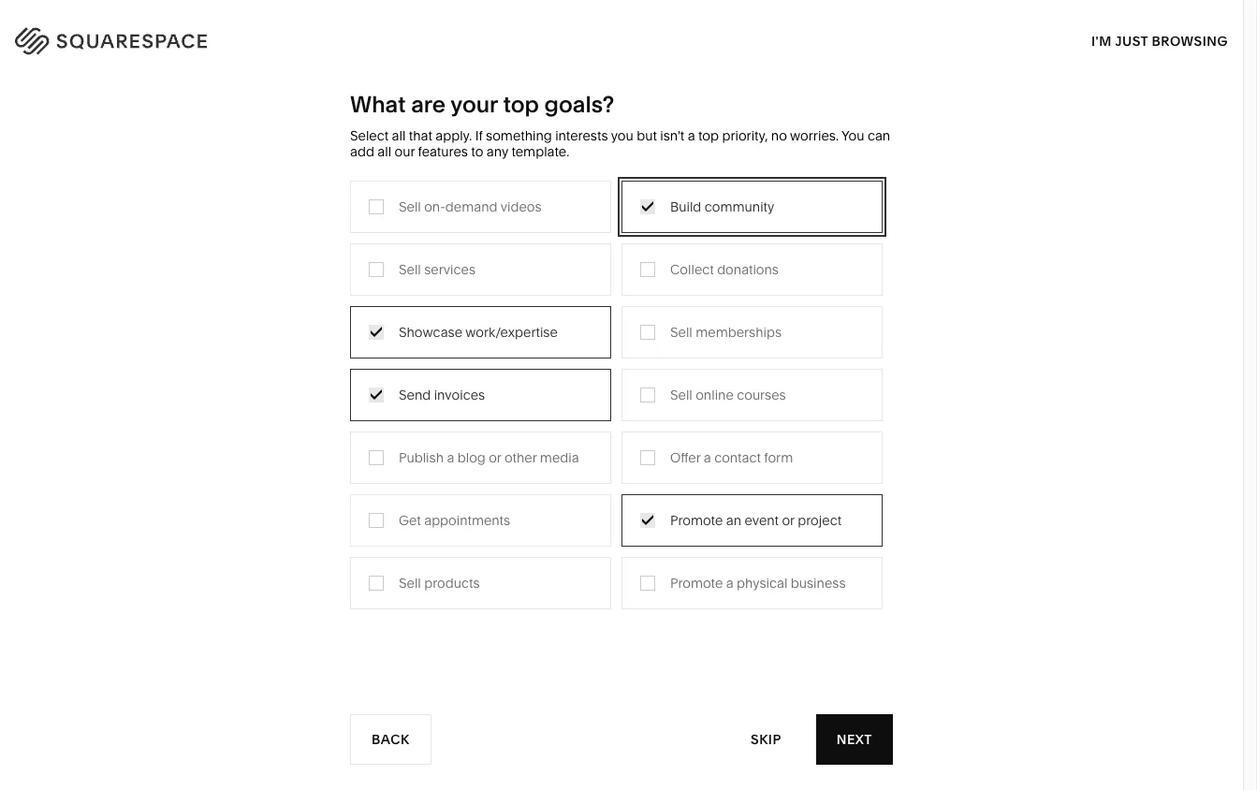 Task type: describe. For each thing, give the bounding box(es) containing it.
build community
[[670, 198, 775, 215]]

sell for sell memberships
[[670, 324, 693, 340]]

health
[[261, 372, 301, 389]]

sell for sell online courses
[[670, 386, 693, 403]]

something
[[486, 127, 552, 144]]

travel
[[656, 260, 692, 277]]

publish
[[399, 449, 444, 466]]

1 vertical spatial top
[[698, 127, 719, 144]]

community & non-profits link
[[459, 344, 633, 361]]

what
[[350, 91, 406, 118]]

template.
[[512, 143, 570, 160]]

website,
[[938, 110, 998, 129]]

online inside whether you need a portfolio website, an online store, or a personal blog, you can use squarespace's customizable and responsive website templates to get started.
[[1022, 110, 1066, 129]]

interests
[[555, 127, 608, 144]]

profits
[[576, 344, 615, 361]]

media
[[656, 316, 695, 333]]

offer
[[670, 449, 701, 466]]

features
[[418, 143, 468, 160]]

local business link
[[459, 316, 569, 333]]

showcase work/expertise
[[399, 324, 558, 340]]

business
[[495, 316, 550, 333]]

i'm
[[1092, 32, 1112, 49]]

build
[[670, 198, 702, 215]]

fitness
[[854, 316, 897, 333]]

lusaka element
[[51, 640, 389, 790]]

home & decor
[[854, 260, 944, 277]]

promote for promote a physical business
[[670, 574, 723, 591]]

select
[[350, 127, 389, 144]]

a right store,
[[1132, 110, 1140, 129]]

podcasts
[[710, 316, 766, 333]]

you
[[842, 127, 865, 144]]

media
[[540, 449, 579, 466]]

fashion link
[[459, 260, 526, 277]]

goals?
[[545, 91, 615, 118]]

home & decor link
[[854, 260, 963, 277]]

next button
[[816, 714, 893, 765]]

skip
[[751, 731, 782, 748]]

travel link
[[656, 260, 711, 277]]

need
[[822, 110, 859, 129]]

portfolio
[[874, 110, 935, 129]]

our
[[395, 143, 415, 160]]

appointments
[[424, 512, 510, 529]]

send invoices
[[399, 386, 485, 403]]

health & beauty link
[[261, 372, 377, 389]]

fitness link
[[854, 316, 916, 333]]

offer a contact form
[[670, 449, 793, 466]]

non-
[[545, 344, 576, 361]]

entertainment link
[[459, 401, 564, 417]]

restaurants
[[656, 288, 729, 305]]

designs
[[331, 260, 381, 277]]

& for animals
[[898, 288, 907, 305]]

events link
[[656, 344, 716, 361]]

any inside what are your top goals? select all that apply. if something interests you but isn't a top priority, no worries. you can add all our features to any template.
[[487, 143, 508, 160]]

or for publish a blog or other media
[[489, 449, 501, 466]]

community
[[459, 344, 530, 361]]

promote a physical business
[[670, 574, 846, 591]]

fashion
[[459, 260, 507, 277]]

decor
[[906, 260, 944, 277]]

skip button
[[730, 714, 802, 765]]

health & beauty
[[261, 372, 358, 389]]

media & podcasts link
[[656, 316, 785, 333]]

back
[[372, 731, 410, 748]]

project
[[798, 512, 842, 529]]

just
[[1115, 32, 1149, 49]]

customizable
[[1030, 128, 1125, 147]]

i'm just browsing
[[1092, 32, 1228, 49]]

lusaka image
[[51, 640, 389, 790]]

courses
[[737, 386, 786, 403]]

donations
[[717, 261, 779, 278]]

collect
[[670, 261, 714, 278]]

any inside make any template yours with ease.
[[185, 101, 264, 159]]

& right estate at the right bottom of page
[[727, 401, 736, 417]]

2 horizontal spatial you
[[834, 128, 860, 147]]

ease.
[[291, 148, 410, 206]]

contact
[[715, 449, 761, 466]]

yours
[[50, 148, 175, 206]]

store,
[[1070, 110, 1110, 129]]

events
[[656, 344, 697, 361]]

get
[[963, 146, 987, 165]]

services
[[424, 261, 476, 278]]

real estate & properties link
[[656, 401, 821, 417]]

animals
[[910, 288, 960, 305]]

1 vertical spatial an
[[726, 512, 742, 529]]

business
[[791, 574, 846, 591]]

nature & animals link
[[854, 288, 978, 305]]

professional services
[[459, 288, 590, 305]]

& for podcasts
[[698, 316, 706, 333]]

next
[[837, 731, 873, 748]]

all left our
[[378, 143, 391, 160]]

on-
[[424, 198, 446, 215]]

nature
[[854, 288, 895, 305]]

i'm just browsing link
[[1092, 15, 1228, 66]]

physical
[[737, 574, 788, 591]]



Task type: locate. For each thing, give the bounding box(es) containing it.
top right isn't
[[698, 127, 719, 144]]

an up started.
[[1002, 110, 1019, 129]]

services
[[537, 288, 590, 305]]

an inside whether you need a portfolio website, an online store, or a personal blog, you can use squarespace's customizable and responsive website templates to get started.
[[1002, 110, 1019, 129]]

0 horizontal spatial top
[[503, 91, 539, 118]]

top
[[503, 91, 539, 118], [698, 127, 719, 144]]

estate
[[686, 401, 724, 417]]

worries.
[[790, 127, 839, 144]]

sell services
[[399, 261, 476, 278]]

apply.
[[436, 127, 472, 144]]

you right no
[[793, 110, 819, 129]]

all left that on the top left
[[392, 127, 406, 144]]

)
[[352, 595, 358, 621]]

1 horizontal spatial to
[[945, 146, 959, 165]]

sell for sell on-demand videos
[[399, 198, 421, 215]]

videos
[[501, 198, 542, 215]]

or inside whether you need a portfolio website, an online store, or a personal blog, you can use squarespace's customizable and responsive website templates to get started.
[[1114, 110, 1128, 129]]

can inside whether you need a portfolio website, an online store, or a personal blog, you can use squarespace's customizable and responsive website templates to get started.
[[863, 128, 889, 147]]

or left and at the top of page
[[1114, 110, 1128, 129]]

0 vertical spatial or
[[1114, 110, 1128, 129]]

memberships
[[696, 324, 782, 340]]

degraw element
[[453, 640, 791, 790]]

you inside what are your top goals? select all that apply. if something interests you but isn't a top priority, no worries. you can add all our features to any template.
[[611, 127, 634, 144]]

to inside what are your top goals? select all that apply. if something interests you but isn't a top priority, no worries. you can add all our features to any template.
[[471, 143, 483, 160]]

priority,
[[722, 127, 768, 144]]

showcase
[[399, 324, 463, 340]]

food
[[459, 372, 491, 389]]

promote an event or project
[[670, 512, 842, 529]]

template
[[275, 101, 477, 159]]

or
[[1114, 110, 1128, 129], [489, 449, 501, 466], [782, 512, 795, 529]]

0 horizontal spatial an
[[726, 512, 742, 529]]

media & podcasts
[[656, 316, 766, 333]]

1 promote from the top
[[670, 512, 723, 529]]

& for non-
[[533, 344, 542, 361]]

professional services link
[[459, 288, 608, 305]]

templates
[[870, 146, 941, 165]]

sell left on-
[[399, 198, 421, 215]]

publish a blog or other media
[[399, 449, 579, 466]]

or right event
[[782, 512, 795, 529]]

promote for promote an event or project
[[670, 512, 723, 529]]

squarespace logo link
[[37, 23, 274, 51]]

1 vertical spatial or
[[489, 449, 501, 466]]

blog,
[[795, 128, 831, 147]]

sell products
[[399, 574, 480, 591]]

promote down offer
[[670, 512, 723, 529]]

2 promote from the top
[[670, 574, 723, 591]]

can right you at the top of page
[[868, 127, 891, 144]]

0 vertical spatial an
[[1002, 110, 1019, 129]]

collect donations
[[670, 261, 779, 278]]

& right health on the top
[[304, 372, 313, 389]]

0 horizontal spatial you
[[611, 127, 634, 144]]

a
[[862, 110, 871, 129], [1132, 110, 1140, 129], [688, 127, 695, 144], [447, 449, 454, 466], [704, 449, 711, 466], [726, 574, 734, 591]]

pazari image
[[854, 640, 1192, 790]]

degraw image
[[453, 640, 791, 790]]

sell on-demand videos
[[399, 198, 542, 215]]

1 horizontal spatial top
[[698, 127, 719, 144]]

entertainment
[[459, 401, 545, 417]]

nature & animals
[[854, 288, 960, 305]]

2 vertical spatial or
[[782, 512, 795, 529]]

a right isn't
[[688, 127, 695, 144]]

a inside what are your top goals? select all that apply. if something interests you but isn't a top priority, no worries. you can add all our features to any template.
[[688, 127, 695, 144]]

browsing
[[1152, 32, 1228, 49]]

add
[[350, 143, 374, 160]]

properties
[[739, 401, 803, 417]]

or for promote an event or project
[[782, 512, 795, 529]]

28
[[327, 595, 352, 621]]

restaurants link
[[656, 288, 748, 305]]

0 horizontal spatial or
[[489, 449, 501, 466]]

sell memberships
[[670, 324, 782, 340]]

& right home
[[895, 260, 903, 277]]

2 horizontal spatial or
[[1114, 110, 1128, 129]]

1 horizontal spatial an
[[1002, 110, 1019, 129]]

sell online courses
[[670, 386, 786, 403]]

1 horizontal spatial you
[[793, 110, 819, 129]]

& left non-
[[533, 344, 542, 361]]

website
[[810, 146, 866, 165]]

sell for sell products
[[399, 574, 421, 591]]

& right nature
[[898, 288, 907, 305]]

a right "need"
[[862, 110, 871, 129]]

0 horizontal spatial to
[[471, 143, 483, 160]]

sell down events link
[[670, 386, 693, 403]]

1 horizontal spatial any
[[487, 143, 508, 160]]

or right blog
[[489, 449, 501, 466]]

online
[[1022, 110, 1066, 129], [696, 386, 734, 403]]

squarespace logo image
[[37, 23, 229, 51]]

1 horizontal spatial online
[[1022, 110, 1066, 129]]

promote left the physical
[[670, 574, 723, 591]]

1 horizontal spatial or
[[782, 512, 795, 529]]

whether
[[729, 110, 789, 129]]

1 vertical spatial promote
[[670, 574, 723, 591]]

sell left services
[[399, 261, 421, 278]]

& for decor
[[895, 260, 903, 277]]

an left event
[[726, 512, 742, 529]]

isn't
[[660, 127, 685, 144]]

your
[[451, 91, 498, 118]]

local business
[[459, 316, 550, 333]]

send
[[399, 386, 431, 403]]

0 vertical spatial online
[[1022, 110, 1066, 129]]

real estate & properties
[[656, 401, 803, 417]]

responsive
[[729, 146, 807, 165]]

1 vertical spatial online
[[696, 386, 734, 403]]

& for beauty
[[304, 372, 313, 389]]

all
[[392, 127, 406, 144], [378, 143, 391, 160]]

pazari element
[[854, 640, 1192, 790]]

products
[[424, 574, 480, 591]]

can inside what are your top goals? select all that apply. if something interests you but isn't a top priority, no worries. you can add all our features to any template.
[[868, 127, 891, 144]]

0 horizontal spatial online
[[696, 386, 734, 403]]

are
[[411, 91, 446, 118]]

demand
[[446, 198, 498, 215]]

a right offer
[[704, 449, 711, 466]]

to left get
[[945, 146, 959, 165]]

0 horizontal spatial any
[[185, 101, 264, 159]]

0 vertical spatial top
[[503, 91, 539, 118]]

make
[[50, 101, 174, 159]]

work/expertise
[[466, 324, 558, 340]]

you left 'but'
[[611, 127, 634, 144]]

popular
[[280, 260, 328, 277]]

to inside whether you need a portfolio website, an online store, or a personal blog, you can use squarespace's customizable and responsive website templates to get started.
[[945, 146, 959, 165]]

make any template yours with ease.
[[50, 101, 487, 206]]

any
[[185, 101, 264, 159], [487, 143, 508, 160]]

sell left products
[[399, 574, 421, 591]]

home
[[854, 260, 891, 277]]

local
[[459, 316, 492, 333]]

you right blog,
[[834, 128, 860, 147]]

sell up events link
[[670, 324, 693, 340]]

professional
[[459, 288, 534, 305]]

a left the physical
[[726, 574, 734, 591]]

community & non-profits
[[459, 344, 615, 361]]

to right features
[[471, 143, 483, 160]]

use
[[893, 128, 918, 147]]

can left use
[[863, 128, 889, 147]]

0 vertical spatial promote
[[670, 512, 723, 529]]

sell for sell services
[[399, 261, 421, 278]]

with
[[185, 148, 280, 206]]

top up something
[[503, 91, 539, 118]]

event
[[745, 512, 779, 529]]

& right media
[[698, 316, 706, 333]]

community
[[705, 198, 775, 215]]

to
[[471, 143, 483, 160], [945, 146, 959, 165]]

a left blog
[[447, 449, 454, 466]]

if
[[475, 127, 483, 144]]

popular designs
[[280, 260, 381, 277]]



Task type: vqa. For each thing, say whether or not it's contained in the screenshot.
Marketing
no



